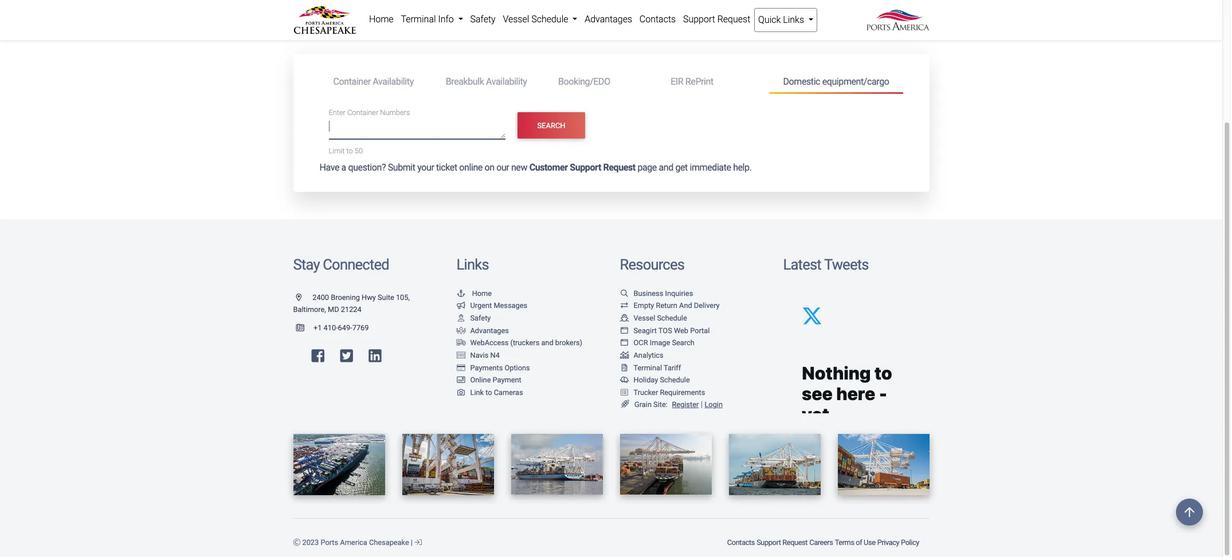 Task type: describe. For each thing, give the bounding box(es) containing it.
help.
[[733, 162, 752, 173]]

america
[[340, 539, 367, 547]]

new
[[511, 162, 528, 173]]

messages
[[494, 302, 528, 310]]

container availability
[[333, 76, 414, 87]]

seagirt
[[634, 327, 657, 335]]

search image
[[620, 291, 629, 298]]

0 vertical spatial contacts link
[[636, 8, 680, 31]]

have a question? submit your ticket online on our new customer support request page and get immediate help.
[[320, 162, 752, 173]]

0 horizontal spatial and
[[542, 339, 554, 348]]

stay connected
[[293, 256, 389, 274]]

cameras
[[494, 389, 523, 397]]

breakbulk
[[446, 76, 484, 87]]

2 horizontal spatial home
[[472, 289, 492, 298]]

2400 broening hwy suite 105, baltimore, md 21224 link
[[293, 294, 410, 314]]

payment
[[493, 376, 522, 385]]

+1 410-649-7769 link
[[293, 324, 369, 333]]

terminal info
[[401, 14, 456, 25]]

delivery
[[694, 302, 720, 310]]

policy
[[901, 539, 920, 547]]

1 safety from the top
[[470, 14, 496, 25]]

privacy policy link
[[877, 533, 921, 553]]

1 vertical spatial contacts link
[[727, 533, 756, 553]]

bullhorn image
[[457, 303, 466, 310]]

contacts for contacts support request careers terms of use privacy policy
[[728, 539, 755, 547]]

quick
[[759, 14, 781, 25]]

ticket
[[436, 162, 457, 173]]

online
[[459, 162, 483, 173]]

browser image for seagirt
[[620, 328, 629, 335]]

+1 410-649-7769
[[314, 324, 369, 333]]

quick links link
[[754, 8, 818, 32]]

browser image for ocr
[[620, 340, 629, 348]]

0 vertical spatial request
[[718, 14, 751, 25]]

booking/edo link
[[545, 71, 657, 92]]

stay
[[293, 256, 320, 274]]

domestic
[[784, 76, 821, 87]]

limit to 50
[[329, 147, 363, 155]]

1 vertical spatial |
[[411, 539, 413, 547]]

info
[[438, 14, 454, 25]]

careers
[[810, 539, 833, 547]]

brokers)
[[556, 339, 583, 348]]

web
[[674, 327, 689, 335]]

immediate
[[690, 162, 731, 173]]

bells image
[[620, 377, 629, 385]]

0 horizontal spatial request
[[603, 162, 636, 173]]

1 vertical spatial advantages link
[[457, 327, 509, 335]]

0 horizontal spatial business
[[340, 21, 376, 32]]

link
[[470, 389, 484, 397]]

careers link
[[809, 533, 834, 553]]

1 horizontal spatial vessel
[[634, 314, 656, 323]]

payments options
[[470, 364, 530, 372]]

domestic equipment/cargo link
[[770, 71, 903, 94]]

eir reprint
[[671, 76, 714, 87]]

21224
[[341, 306, 362, 314]]

1 vertical spatial links
[[457, 256, 489, 274]]

ship image
[[620, 315, 629, 323]]

portal
[[690, 327, 710, 335]]

Enter Container Numbers text field
[[329, 120, 506, 139]]

empty return and delivery link
[[620, 302, 720, 310]]

business inquiries link
[[620, 289, 693, 298]]

navis n4
[[470, 351, 500, 360]]

schedule for holiday schedule link
[[660, 376, 690, 385]]

availability for breakbulk availability
[[486, 76, 527, 87]]

0 vertical spatial support
[[683, 14, 715, 25]]

image
[[650, 339, 670, 348]]

your
[[418, 162, 434, 173]]

online payment link
[[457, 376, 522, 385]]

and
[[679, 302, 692, 310]]

0 vertical spatial advantages link
[[581, 8, 636, 31]]

options
[[505, 364, 530, 372]]

resources
[[620, 256, 685, 274]]

list alt image
[[620, 390, 629, 397]]

camera image
[[457, 390, 466, 397]]

enter container numbers
[[329, 109, 410, 117]]

649-
[[338, 324, 352, 333]]

2400 broening hwy suite 105, baltimore, md 21224
[[293, 294, 410, 314]]

our
[[497, 162, 509, 173]]

0 vertical spatial advantages
[[585, 14, 632, 25]]

baltimore,
[[293, 306, 326, 314]]

facebook square image
[[312, 349, 324, 364]]

terminal tariff
[[634, 364, 681, 372]]

navis
[[470, 351, 489, 360]]

equipment/cargo
[[823, 76, 890, 87]]

terminal info link
[[397, 8, 467, 31]]

1 horizontal spatial support request link
[[756, 533, 809, 553]]

home link for terminal info link at the top left of page
[[366, 8, 397, 31]]

analytics
[[634, 351, 664, 360]]

1 horizontal spatial links
[[783, 14, 805, 25]]

schedule inside "vessel schedule" link
[[532, 14, 569, 25]]

tos
[[659, 327, 672, 335]]

1 vertical spatial vessel schedule link
[[620, 314, 687, 323]]

holiday schedule link
[[620, 376, 690, 385]]

credit card front image
[[457, 377, 466, 385]]

go to top image
[[1177, 499, 1204, 526]]

support request
[[683, 14, 751, 25]]

login link
[[705, 401, 723, 410]]

wheat image
[[620, 401, 630, 409]]

terminal for terminal info
[[401, 14, 436, 25]]

payments options link
[[457, 364, 530, 372]]

safety link for terminal info link at the top left of page
[[467, 8, 499, 31]]

1 vertical spatial container
[[347, 109, 379, 117]]

credit card image
[[457, 365, 466, 372]]

0 horizontal spatial business inquiries
[[340, 21, 413, 32]]

0 horizontal spatial support
[[570, 162, 601, 173]]

eir reprint link
[[657, 71, 770, 92]]



Task type: vqa. For each thing, say whether or not it's contained in the screenshot.
the bottommost to
yes



Task type: locate. For each thing, give the bounding box(es) containing it.
1 horizontal spatial home
[[369, 14, 394, 25]]

1 vertical spatial advantages
[[470, 327, 509, 335]]

0 vertical spatial vessel
[[503, 14, 529, 25]]

container storage image
[[457, 353, 466, 360]]

seagirt tos web portal link
[[620, 327, 710, 335]]

online
[[470, 376, 491, 385]]

contacts inside contacts link
[[640, 14, 676, 25]]

contacts support request careers terms of use privacy policy
[[728, 539, 920, 547]]

return
[[656, 302, 678, 310]]

site:
[[654, 401, 668, 410]]

search inside search button
[[538, 121, 566, 130]]

schedule for bottom "vessel schedule" link
[[657, 314, 687, 323]]

0 horizontal spatial availability
[[373, 76, 414, 87]]

0 vertical spatial to
[[347, 147, 353, 155]]

limit
[[329, 147, 345, 155]]

grain
[[635, 401, 652, 410]]

2400
[[313, 294, 329, 302]]

1 vertical spatial terminal
[[634, 364, 662, 372]]

0 vertical spatial contacts
[[640, 14, 676, 25]]

0 horizontal spatial vessel schedule
[[503, 14, 571, 25]]

0 vertical spatial browser image
[[620, 328, 629, 335]]

0 vertical spatial support request link
[[680, 8, 754, 31]]

1 horizontal spatial vessel schedule
[[634, 314, 687, 323]]

broening
[[331, 294, 360, 302]]

home for home link corresponding to terminal info link at the top left of page
[[369, 14, 394, 25]]

anchor image
[[457, 291, 466, 298]]

map marker alt image
[[296, 295, 311, 302]]

urgent messages
[[470, 302, 528, 310]]

login
[[705, 401, 723, 410]]

2 vertical spatial request
[[783, 539, 808, 547]]

search down web
[[672, 339, 695, 348]]

1 vertical spatial contacts
[[728, 539, 755, 547]]

terminal
[[401, 14, 436, 25], [634, 364, 662, 372]]

home link for 'urgent messages' link on the bottom
[[457, 289, 492, 298]]

browser image up the analytics icon
[[620, 340, 629, 348]]

50
[[355, 147, 363, 155]]

7769
[[352, 324, 369, 333]]

safety
[[470, 14, 496, 25], [470, 314, 491, 323]]

analytics link
[[620, 351, 664, 360]]

request left page
[[603, 162, 636, 173]]

navis n4 link
[[457, 351, 500, 360]]

online payment
[[470, 376, 522, 385]]

1 horizontal spatial advantages link
[[581, 8, 636, 31]]

and left brokers)
[[542, 339, 554, 348]]

terms
[[835, 539, 855, 547]]

1 browser image from the top
[[620, 328, 629, 335]]

terminal tariff link
[[620, 364, 681, 372]]

1 vertical spatial safety link
[[457, 314, 491, 323]]

browser image
[[620, 328, 629, 335], [620, 340, 629, 348]]

0 vertical spatial schedule
[[532, 14, 569, 25]]

0 vertical spatial search
[[538, 121, 566, 130]]

0 vertical spatial and
[[659, 162, 674, 173]]

customer support request link
[[530, 162, 636, 173]]

2 browser image from the top
[[620, 340, 629, 348]]

ocr image search
[[634, 339, 695, 348]]

twitter square image
[[340, 349, 353, 364]]

0 vertical spatial business inquiries
[[340, 21, 413, 32]]

0 horizontal spatial home link
[[302, 21, 327, 32]]

2 horizontal spatial request
[[783, 539, 808, 547]]

browser image inside seagirt tos web portal link
[[620, 328, 629, 335]]

reprint
[[686, 76, 714, 87]]

1 horizontal spatial vessel schedule link
[[620, 314, 687, 323]]

and
[[659, 162, 674, 173], [542, 339, 554, 348]]

2 availability from the left
[[486, 76, 527, 87]]

vessel inside "vessel schedule" link
[[503, 14, 529, 25]]

container right enter
[[347, 109, 379, 117]]

to for cameras
[[486, 389, 492, 397]]

phone office image
[[296, 325, 314, 333]]

links right quick
[[783, 14, 805, 25]]

have
[[320, 162, 339, 173]]

file invoice image
[[620, 365, 629, 372]]

2 horizontal spatial support
[[757, 539, 781, 547]]

payments
[[470, 364, 503, 372]]

request left careers
[[783, 539, 808, 547]]

105,
[[396, 294, 410, 302]]

terminal down analytics
[[634, 364, 662, 372]]

link to cameras
[[470, 389, 523, 397]]

hand receiving image
[[457, 328, 466, 335]]

breakbulk availability
[[446, 76, 527, 87]]

(truckers
[[511, 339, 540, 348]]

0 horizontal spatial home
[[302, 21, 327, 32]]

tariff
[[664, 364, 681, 372]]

link to cameras link
[[457, 389, 523, 397]]

1 availability from the left
[[373, 76, 414, 87]]

inquiries
[[378, 21, 413, 32], [665, 289, 693, 298]]

410-
[[324, 324, 338, 333]]

advantages
[[585, 14, 632, 25], [470, 327, 509, 335]]

holiday schedule
[[634, 376, 690, 385]]

0 horizontal spatial links
[[457, 256, 489, 274]]

use
[[864, 539, 876, 547]]

urgent messages link
[[457, 302, 528, 310]]

2 horizontal spatial home link
[[457, 289, 492, 298]]

holiday
[[634, 376, 658, 385]]

hwy
[[362, 294, 376, 302]]

availability right "breakbulk" at the left top of the page
[[486, 76, 527, 87]]

1 horizontal spatial to
[[486, 389, 492, 397]]

safety link for 'urgent messages' link on the bottom
[[457, 314, 491, 323]]

1 horizontal spatial home link
[[366, 8, 397, 31]]

1 horizontal spatial and
[[659, 162, 674, 173]]

webaccess
[[470, 339, 509, 348]]

business inquiries
[[340, 21, 413, 32], [634, 289, 693, 298]]

submit
[[388, 162, 416, 173]]

terminal left info on the top left of page
[[401, 14, 436, 25]]

connected
[[323, 256, 389, 274]]

analytics image
[[620, 353, 629, 360]]

0 vertical spatial safety
[[470, 14, 496, 25]]

1 vertical spatial to
[[486, 389, 492, 397]]

2023
[[302, 539, 319, 547]]

customer
[[530, 162, 568, 173]]

terminal inside terminal info link
[[401, 14, 436, 25]]

to right link
[[486, 389, 492, 397]]

to left "50" in the top of the page
[[347, 147, 353, 155]]

enter
[[329, 109, 346, 117]]

business inquiries up container availability
[[340, 21, 413, 32]]

safety right info on the top left of page
[[470, 14, 496, 25]]

suite
[[378, 294, 394, 302]]

2 vertical spatial support
[[757, 539, 781, 547]]

business inquiries up the return at the bottom
[[634, 289, 693, 298]]

question?
[[348, 162, 386, 173]]

trucker requirements link
[[620, 389, 705, 397]]

ocr
[[634, 339, 648, 348]]

safety link right info on the top left of page
[[467, 8, 499, 31]]

container up enter
[[333, 76, 371, 87]]

1 horizontal spatial business inquiries
[[634, 289, 693, 298]]

booking/edo
[[558, 76, 611, 87]]

safety link
[[467, 8, 499, 31], [457, 314, 491, 323]]

copyright image
[[293, 540, 301, 547]]

1 horizontal spatial business
[[634, 289, 664, 298]]

0 horizontal spatial contacts link
[[636, 8, 680, 31]]

0 vertical spatial inquiries
[[378, 21, 413, 32]]

2 safety from the top
[[470, 314, 491, 323]]

browser image down ship image
[[620, 328, 629, 335]]

1 horizontal spatial search
[[672, 339, 695, 348]]

0 vertical spatial vessel schedule link
[[499, 8, 581, 31]]

safety link down the urgent
[[457, 314, 491, 323]]

numbers
[[380, 109, 410, 117]]

sign in image
[[415, 540, 422, 547]]

of
[[856, 539, 863, 547]]

1 horizontal spatial availability
[[486, 76, 527, 87]]

user hard hat image
[[457, 315, 466, 323]]

support request link left quick
[[680, 8, 754, 31]]

inquiries left info on the top left of page
[[378, 21, 413, 32]]

0 vertical spatial business
[[340, 21, 376, 32]]

a
[[342, 162, 346, 173]]

| left login
[[701, 400, 703, 410]]

0 vertical spatial links
[[783, 14, 805, 25]]

0 horizontal spatial advantages
[[470, 327, 509, 335]]

1 vertical spatial schedule
[[657, 314, 687, 323]]

exchange image
[[620, 303, 629, 310]]

tweets
[[825, 256, 869, 274]]

contacts for contacts
[[640, 14, 676, 25]]

advantages link
[[581, 8, 636, 31], [457, 327, 509, 335]]

0 horizontal spatial search
[[538, 121, 566, 130]]

empty
[[634, 302, 654, 310]]

1 horizontal spatial terminal
[[634, 364, 662, 372]]

search button
[[518, 112, 585, 139]]

1 horizontal spatial request
[[718, 14, 751, 25]]

to
[[347, 147, 353, 155], [486, 389, 492, 397]]

inquiries up empty return and delivery
[[665, 289, 693, 298]]

1 vertical spatial safety
[[470, 314, 491, 323]]

1 horizontal spatial inquiries
[[665, 289, 693, 298]]

0 horizontal spatial inquiries
[[378, 21, 413, 32]]

request left quick
[[718, 14, 751, 25]]

1 vertical spatial inquiries
[[665, 289, 693, 298]]

to for 50
[[347, 147, 353, 155]]

0 horizontal spatial contacts
[[640, 14, 676, 25]]

0 vertical spatial |
[[701, 400, 703, 410]]

1 vertical spatial support
[[570, 162, 601, 173]]

1 horizontal spatial advantages
[[585, 14, 632, 25]]

safety down the urgent
[[470, 314, 491, 323]]

2 vertical spatial schedule
[[660, 376, 690, 385]]

| left sign in icon
[[411, 539, 413, 547]]

availability
[[373, 76, 414, 87], [486, 76, 527, 87]]

1 horizontal spatial |
[[701, 400, 703, 410]]

0 horizontal spatial |
[[411, 539, 413, 547]]

0 horizontal spatial vessel schedule link
[[499, 8, 581, 31]]

trucker
[[634, 389, 658, 397]]

1 vertical spatial vessel schedule
[[634, 314, 687, 323]]

1 horizontal spatial contacts
[[728, 539, 755, 547]]

register
[[672, 401, 699, 410]]

availability up the numbers on the top left of the page
[[373, 76, 414, 87]]

0 horizontal spatial terminal
[[401, 14, 436, 25]]

md
[[328, 306, 339, 314]]

0 horizontal spatial to
[[347, 147, 353, 155]]

1 vertical spatial search
[[672, 339, 695, 348]]

1 vertical spatial and
[[542, 339, 554, 348]]

truck container image
[[457, 340, 466, 348]]

1 vertical spatial request
[[603, 162, 636, 173]]

0 horizontal spatial vessel
[[503, 14, 529, 25]]

1 vertical spatial business inquiries
[[634, 289, 693, 298]]

container availability link
[[320, 71, 432, 92]]

browser image inside ocr image search link
[[620, 340, 629, 348]]

0 vertical spatial terminal
[[401, 14, 436, 25]]

linkedin image
[[369, 349, 382, 364]]

request
[[718, 14, 751, 25], [603, 162, 636, 173], [783, 539, 808, 547]]

business
[[340, 21, 376, 32], [634, 289, 664, 298]]

terminal for terminal tariff
[[634, 364, 662, 372]]

1 horizontal spatial support
[[683, 14, 715, 25]]

1 horizontal spatial contacts link
[[727, 533, 756, 553]]

+1
[[314, 324, 322, 333]]

home for the left home link
[[302, 21, 327, 32]]

0 vertical spatial safety link
[[467, 8, 499, 31]]

page
[[638, 162, 657, 173]]

and left get
[[659, 162, 674, 173]]

0 vertical spatial vessel schedule
[[503, 14, 571, 25]]

availability for container availability
[[373, 76, 414, 87]]

1 vertical spatial support request link
[[756, 533, 809, 553]]

0 horizontal spatial advantages link
[[457, 327, 509, 335]]

support request link left careers
[[756, 533, 809, 553]]

vessel schedule link
[[499, 8, 581, 31], [620, 314, 687, 323]]

search up customer
[[538, 121, 566, 130]]

quick links
[[759, 14, 807, 25]]

1 vertical spatial browser image
[[620, 340, 629, 348]]

n4
[[491, 351, 500, 360]]

on
[[485, 162, 495, 173]]

0 horizontal spatial support request link
[[680, 8, 754, 31]]

0 vertical spatial container
[[333, 76, 371, 87]]

1 vertical spatial vessel
[[634, 314, 656, 323]]

links up anchor icon
[[457, 256, 489, 274]]

1 vertical spatial business
[[634, 289, 664, 298]]

register link
[[670, 401, 699, 410]]



